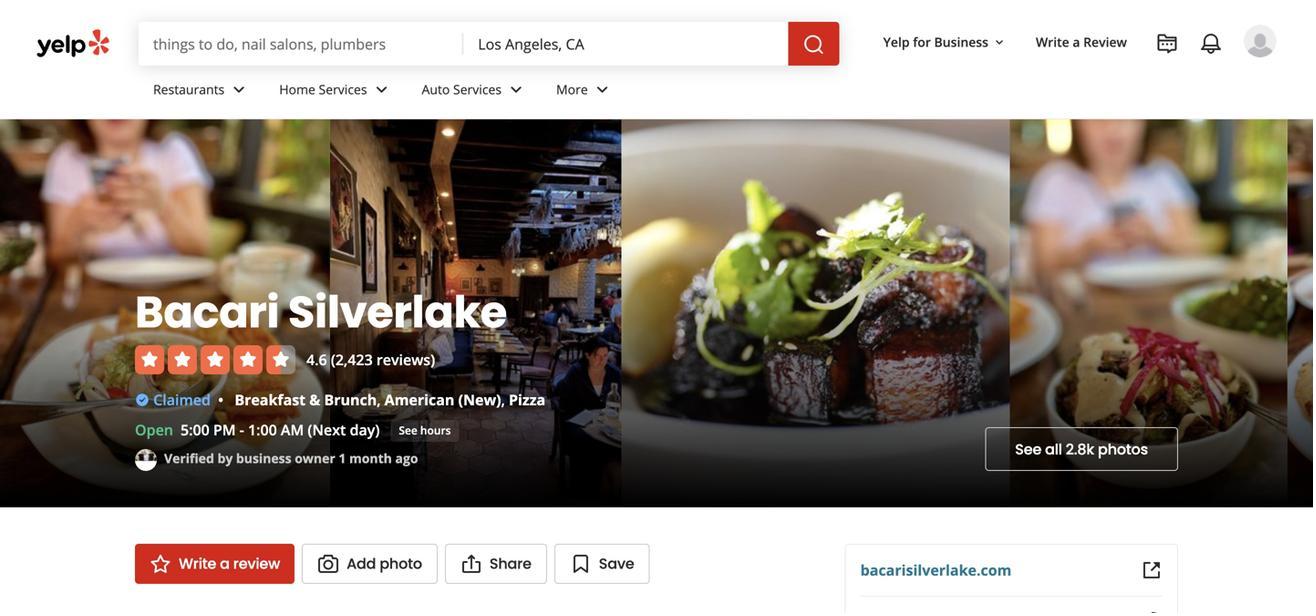 Task type: describe. For each thing, give the bounding box(es) containing it.
write a review
[[179, 554, 280, 575]]

business categories element
[[139, 66, 1277, 119]]

auto services link
[[407, 66, 542, 119]]

business
[[236, 450, 292, 468]]

home services link
[[265, 66, 407, 119]]

bacarisilverlake.com link
[[861, 561, 1012, 581]]

owner
[[295, 450, 335, 468]]

review
[[1084, 33, 1127, 51]]

services for home services
[[319, 81, 367, 98]]

pizza
[[509, 390, 546, 410]]

-
[[240, 420, 244, 440]]

month
[[349, 450, 392, 468]]

photo of bacari silverlake - los angeles, ca, us. free range egg pizza with bacon image
[[1288, 119, 1313, 508]]

24 phone v2 image
[[1141, 612, 1163, 614]]

write a review link
[[135, 545, 295, 585]]

by
[[217, 450, 233, 468]]

24 share v2 image
[[461, 554, 482, 576]]

breakfast
[[235, 390, 306, 410]]

brunch
[[324, 390, 377, 410]]

add photo link
[[302, 545, 438, 585]]

none field find
[[153, 34, 449, 54]]

pizza link
[[509, 390, 546, 410]]

write for write a review
[[1036, 33, 1070, 51]]

a for review
[[220, 554, 230, 575]]

24 camera v2 image
[[317, 554, 339, 576]]

a for review
[[1073, 33, 1080, 51]]

share button
[[445, 545, 547, 585]]

breakfast & brunch link
[[235, 390, 377, 410]]

breakfast & brunch , american (new) , pizza
[[235, 390, 546, 410]]

services for auto services
[[453, 81, 502, 98]]

home services
[[279, 81, 367, 98]]

see hours
[[399, 423, 451, 438]]

16 chevron down v2 image
[[992, 35, 1007, 50]]

yelp
[[883, 33, 910, 51]]

16 claim filled v2 image
[[135, 393, 150, 408]]

write for write a review
[[179, 554, 216, 575]]

(2,423 reviews) link
[[331, 350, 435, 370]]

all
[[1045, 440, 1062, 460]]

4.6 (2,423 reviews)
[[306, 350, 435, 370]]

day)
[[350, 420, 380, 440]]

add
[[347, 554, 376, 575]]

bacari
[[135, 282, 279, 343]]

24 chevron down v2 image
[[505, 79, 527, 101]]

5:00
[[181, 420, 210, 440]]

verified by business owner 1 month ago
[[164, 450, 418, 468]]

bob b. image
[[1244, 25, 1277, 57]]

home
[[279, 81, 315, 98]]

save
[[599, 554, 634, 575]]

search image
[[803, 34, 825, 56]]

share
[[490, 554, 532, 575]]

Find text field
[[153, 34, 449, 54]]

24 save outline v2 image
[[570, 554, 592, 576]]

1:00
[[248, 420, 277, 440]]

see all 2.8k photos
[[1015, 440, 1148, 460]]

yelp for business
[[883, 33, 989, 51]]

24 external link v2 image
[[1141, 560, 1163, 582]]

business
[[934, 33, 989, 51]]

write a review link
[[1029, 26, 1135, 58]]

ago
[[395, 450, 418, 468]]

bacarisilverlake.com
[[861, 561, 1012, 581]]

more link
[[542, 66, 628, 119]]



Task type: locate. For each thing, give the bounding box(es) containing it.
open
[[135, 420, 173, 440]]

services
[[319, 81, 367, 98], [453, 81, 502, 98]]

1 horizontal spatial services
[[453, 81, 502, 98]]

(next
[[308, 420, 346, 440]]

restaurants link
[[139, 66, 265, 119]]

add photo
[[347, 554, 422, 575]]

1 horizontal spatial see
[[1015, 440, 1042, 460]]

services right home
[[319, 81, 367, 98]]

verified
[[164, 450, 214, 468]]

a inside write a review link
[[1073, 33, 1080, 51]]

for
[[913, 33, 931, 51]]

24 chevron down v2 image for home services
[[371, 79, 393, 101]]

1 24 chevron down v2 image from the left
[[228, 79, 250, 101]]

1 vertical spatial write
[[179, 554, 216, 575]]

write right 24 star v2 image
[[179, 554, 216, 575]]

1 vertical spatial see
[[1015, 440, 1042, 460]]

write inside user actions element
[[1036, 33, 1070, 51]]

1 horizontal spatial ,
[[501, 390, 505, 410]]

1 vertical spatial a
[[220, 554, 230, 575]]

24 chevron down v2 image
[[228, 79, 250, 101], [371, 79, 393, 101], [592, 79, 614, 101]]

reviews)
[[377, 350, 435, 370]]

see for see all 2.8k photos
[[1015, 440, 1042, 460]]

1
[[339, 450, 346, 468]]

0 horizontal spatial none field
[[153, 34, 449, 54]]

see
[[399, 423, 418, 438], [1015, 440, 1042, 460]]

2 24 chevron down v2 image from the left
[[371, 79, 393, 101]]

a
[[1073, 33, 1080, 51], [220, 554, 230, 575]]

1 none field from the left
[[153, 34, 449, 54]]

2 none field from the left
[[478, 34, 774, 54]]

,
[[377, 390, 381, 410], [501, 390, 505, 410]]

photo of bacari silverlake - los angeles, ca, us. brussels sprouts image
[[1010, 119, 1288, 508]]

review
[[233, 554, 280, 575]]

notifications image
[[1200, 33, 1222, 55]]

a inside write a review link
[[220, 554, 230, 575]]

None field
[[153, 34, 449, 54], [478, 34, 774, 54]]

2 services from the left
[[453, 81, 502, 98]]

see hours link
[[391, 420, 459, 442]]

0 horizontal spatial services
[[319, 81, 367, 98]]

, left pizza link
[[501, 390, 505, 410]]

write
[[1036, 33, 1070, 51], [179, 554, 216, 575]]

1 services from the left
[[319, 81, 367, 98]]

see all 2.8k photos link
[[985, 428, 1178, 472]]

24 chevron down v2 image inside more "link"
[[592, 79, 614, 101]]

0 vertical spatial see
[[399, 423, 418, 438]]

yelp for business button
[[876, 26, 1014, 58]]

, up day)
[[377, 390, 381, 410]]

2 horizontal spatial 24 chevron down v2 image
[[592, 79, 614, 101]]

1 horizontal spatial none field
[[478, 34, 774, 54]]

open 5:00 pm - 1:00 am (next day)
[[135, 420, 380, 440]]

2 , from the left
[[501, 390, 505, 410]]

24 chevron down v2 image inside restaurants link
[[228, 79, 250, 101]]

24 chevron down v2 image right restaurants
[[228, 79, 250, 101]]

24 chevron down v2 image right "more" on the top of page
[[592, 79, 614, 101]]

0 horizontal spatial ,
[[377, 390, 381, 410]]

4.6
[[306, 350, 327, 370]]

user actions element
[[869, 23, 1303, 135]]

hours
[[420, 423, 451, 438]]

1 horizontal spatial write
[[1036, 33, 1070, 51]]

projects image
[[1157, 33, 1178, 55]]

0 horizontal spatial a
[[220, 554, 230, 575]]

none field near
[[478, 34, 774, 54]]

silverlake
[[288, 282, 507, 343]]

0 horizontal spatial see
[[399, 423, 418, 438]]

photo
[[380, 554, 422, 575]]

0 horizontal spatial 24 chevron down v2 image
[[228, 79, 250, 101]]

24 chevron down v2 image for restaurants
[[228, 79, 250, 101]]

3 24 chevron down v2 image from the left
[[592, 79, 614, 101]]

photo of bacari silverlake - los angeles, ca, us. inside dining.  they have live music inside on the weekends.  call to confirm image
[[330, 119, 622, 508]]

pm
[[213, 420, 236, 440]]

services left 24 chevron down v2 icon
[[453, 81, 502, 98]]

24 chevron down v2 image for more
[[592, 79, 614, 101]]

24 star v2 image
[[150, 554, 171, 576]]

american (new) link
[[385, 390, 501, 410]]

am
[[281, 420, 304, 440]]

24 chevron down v2 image inside home services link
[[371, 79, 393, 101]]

0 horizontal spatial write
[[179, 554, 216, 575]]

save button
[[554, 545, 650, 585]]

1 , from the left
[[377, 390, 381, 410]]

1 horizontal spatial 24 chevron down v2 image
[[371, 79, 393, 101]]

(2,423
[[331, 350, 373, 370]]

restaurants
[[153, 81, 225, 98]]

&
[[309, 390, 320, 410]]

see left all
[[1015, 440, 1042, 460]]

bacari silverlake
[[135, 282, 507, 343]]

claimed
[[153, 390, 211, 410]]

photo of bacari silverlake - los angeles, ca, us. glazed pork belly image
[[622, 119, 1010, 508]]

none field up home
[[153, 34, 449, 54]]

write left review
[[1036, 33, 1070, 51]]

None search field
[[139, 22, 843, 66]]

write a review
[[1036, 33, 1127, 51]]

4.6 star rating image
[[135, 346, 296, 375]]

24 chevron down v2 image left auto at top left
[[371, 79, 393, 101]]

auto services
[[422, 81, 502, 98]]

1 horizontal spatial a
[[1073, 33, 1080, 51]]

2.8k
[[1066, 440, 1095, 460]]

american
[[385, 390, 455, 410]]

auto
[[422, 81, 450, 98]]

see for see hours
[[399, 423, 418, 438]]

0 vertical spatial a
[[1073, 33, 1080, 51]]

none field up more "link"
[[478, 34, 774, 54]]

Near text field
[[478, 34, 774, 54]]

(new)
[[458, 390, 501, 410]]

more
[[556, 81, 588, 98]]

0 vertical spatial write
[[1036, 33, 1070, 51]]

photos
[[1098, 440, 1148, 460]]

photo of bacari silverlake - los angeles, ca, us. shrimp ceviche image
[[0, 119, 330, 508]]

see left "hours"
[[399, 423, 418, 438]]



Task type: vqa. For each thing, say whether or not it's contained in the screenshot.
business
yes



